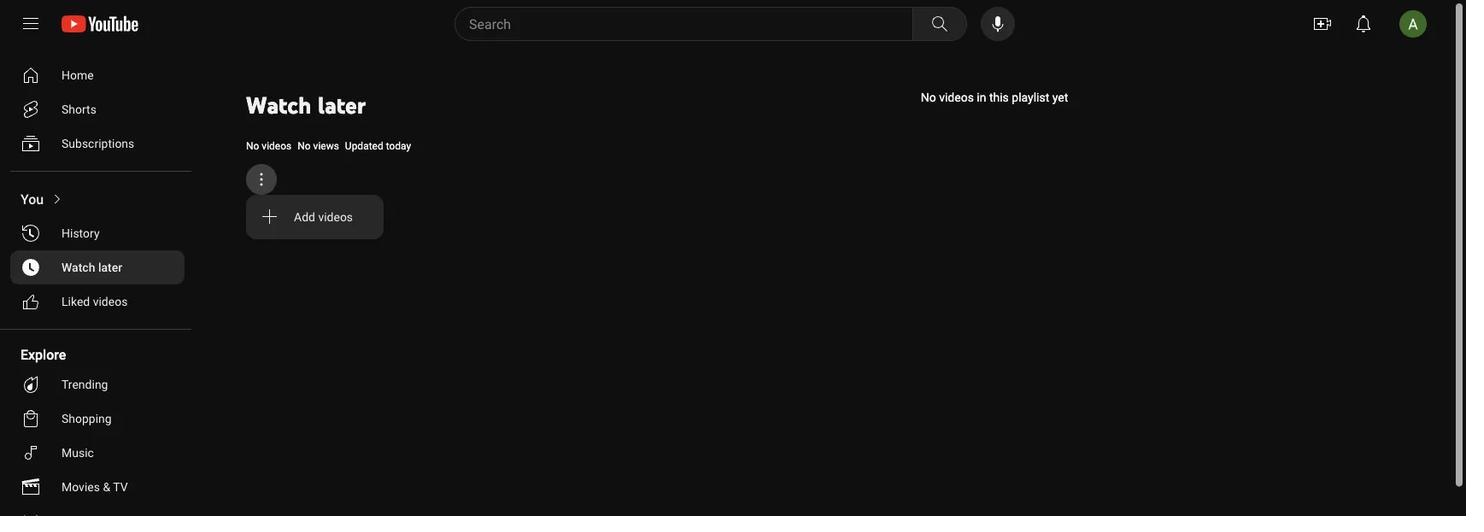 Task type: describe. For each thing, give the bounding box(es) containing it.
add videos
[[294, 210, 353, 224]]

videos for no videos in this playlist yet
[[939, 90, 974, 104]]

1 vertical spatial later
[[98, 260, 122, 274]]

watch later main content
[[205, 48, 1453, 516]]

watch inside the watch later main content
[[246, 91, 311, 119]]

0 horizontal spatial watch later
[[62, 260, 122, 274]]

history
[[62, 226, 100, 240]]

liked videos
[[62, 294, 128, 309]]

videos for no videos no views updated today
[[262, 140, 292, 152]]

liked
[[62, 294, 90, 309]]

movies & tv
[[62, 480, 128, 494]]

1 vertical spatial watch
[[62, 260, 95, 274]]

later inside main content
[[318, 91, 366, 119]]

no videos in this playlist yet
[[921, 90, 1068, 104]]

add videos option
[[246, 202, 384, 232]]

&
[[103, 480, 110, 494]]

playlist
[[1012, 90, 1050, 104]]

music
[[62, 446, 94, 460]]

tv
[[113, 480, 128, 494]]

no for no videos in this playlist yet
[[921, 90, 936, 104]]

home
[[62, 68, 94, 82]]

you
[[21, 191, 44, 207]]

updated
[[345, 140, 383, 152]]

videos for liked videos
[[93, 294, 128, 309]]

this
[[990, 90, 1009, 104]]

Search text field
[[469, 13, 909, 35]]



Task type: locate. For each thing, give the bounding box(es) containing it.
videos
[[939, 90, 974, 104], [262, 140, 292, 152], [318, 210, 353, 224], [93, 294, 128, 309]]

liked videos link
[[10, 285, 185, 319], [10, 285, 185, 319]]

None search field
[[424, 7, 971, 41]]

movies & tv link
[[10, 470, 185, 504], [10, 470, 185, 504]]

shopping link
[[10, 402, 185, 436], [10, 402, 185, 436]]

0 vertical spatial later
[[318, 91, 366, 119]]

add
[[294, 210, 315, 224]]

1 horizontal spatial later
[[318, 91, 366, 119]]

1 horizontal spatial watch later
[[246, 91, 366, 119]]

0 horizontal spatial later
[[98, 260, 122, 274]]

no
[[921, 90, 936, 104], [246, 140, 259, 152], [298, 140, 311, 152]]

watch later
[[246, 91, 366, 119], [62, 260, 122, 274]]

trending
[[62, 377, 108, 391]]

videos left in
[[939, 90, 974, 104]]

you link
[[10, 182, 185, 216], [10, 182, 185, 216]]

videos right "liked"
[[93, 294, 128, 309]]

music link
[[10, 436, 185, 470], [10, 436, 185, 470]]

history link
[[10, 216, 185, 250], [10, 216, 185, 250]]

in
[[977, 90, 987, 104]]

videos left views
[[262, 140, 292, 152]]

subscriptions
[[62, 136, 134, 150]]

0 vertical spatial watch later
[[246, 91, 366, 119]]

shorts
[[62, 102, 96, 116]]

movies
[[62, 480, 100, 494]]

yet
[[1053, 90, 1068, 104]]

watch down history
[[62, 260, 95, 274]]

subscriptions link
[[10, 126, 185, 161], [10, 126, 185, 161]]

0 vertical spatial watch
[[246, 91, 311, 119]]

watch later up liked videos
[[62, 260, 122, 274]]

2 horizontal spatial no
[[921, 90, 936, 104]]

1 horizontal spatial no
[[298, 140, 311, 152]]

watch
[[246, 91, 311, 119], [62, 260, 95, 274]]

0 horizontal spatial watch
[[62, 260, 95, 274]]

later up liked videos
[[98, 260, 122, 274]]

watch later link
[[10, 250, 185, 285], [10, 250, 185, 285]]

home link
[[10, 58, 185, 92], [10, 58, 185, 92]]

trending link
[[10, 367, 185, 402], [10, 367, 185, 402]]

avatar image image
[[1400, 10, 1427, 38]]

later
[[318, 91, 366, 119], [98, 260, 122, 274]]

explore
[[21, 347, 66, 363]]

videos for add videos
[[318, 210, 353, 224]]

watch later inside main content
[[246, 91, 366, 119]]

no videos no views updated today
[[246, 140, 411, 152]]

videos inside add videos option
[[318, 210, 353, 224]]

1 horizontal spatial watch
[[246, 91, 311, 119]]

shorts link
[[10, 92, 185, 126], [10, 92, 185, 126]]

shopping
[[62, 411, 112, 426]]

0 horizontal spatial no
[[246, 140, 259, 152]]

views
[[313, 140, 339, 152]]

videos right add
[[318, 210, 353, 224]]

watch later up views
[[246, 91, 366, 119]]

watch up no videos no views updated today
[[246, 91, 311, 119]]

later up no videos no views updated today
[[318, 91, 366, 119]]

no for no videos no views updated today
[[246, 140, 259, 152]]

today
[[386, 140, 411, 152]]

1 vertical spatial watch later
[[62, 260, 122, 274]]



Task type: vqa. For each thing, say whether or not it's contained in the screenshot.
THE HISTORY
yes



